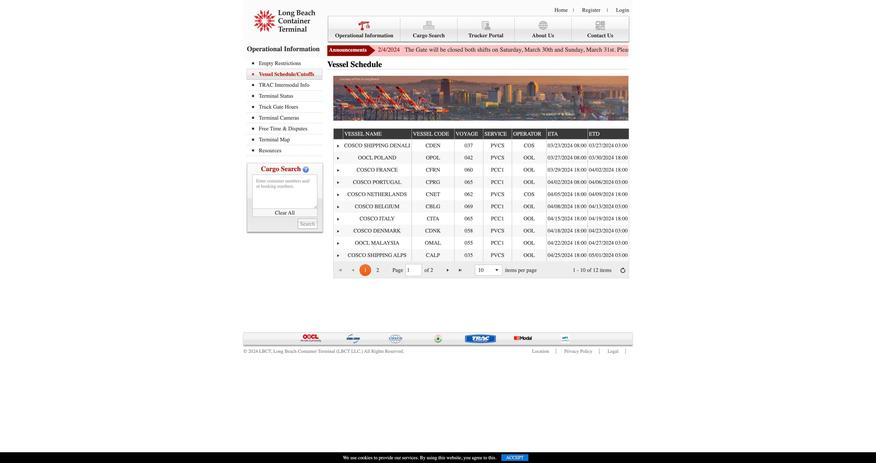 Task type: locate. For each thing, give the bounding box(es) containing it.
go to the last page image
[[458, 268, 463, 273]]

None submit
[[298, 219, 318, 229]]

column header
[[334, 129, 343, 140]]

4 row from the top
[[334, 164, 629, 176]]

row group
[[334, 140, 629, 261]]

9 row from the top
[[334, 225, 629, 237]]

cell
[[334, 140, 343, 152], [343, 140, 412, 152], [412, 140, 454, 152], [454, 140, 483, 152], [483, 140, 512, 152], [512, 140, 547, 152], [547, 140, 588, 152], [588, 140, 629, 152], [334, 152, 343, 164], [343, 152, 412, 164], [412, 152, 454, 164], [454, 152, 483, 164], [483, 152, 512, 164], [512, 152, 547, 164], [547, 152, 588, 164], [588, 152, 629, 164], [334, 164, 343, 176], [343, 164, 412, 176], [412, 164, 454, 176], [454, 164, 483, 176], [483, 164, 512, 176], [512, 164, 547, 176], [547, 164, 588, 176], [588, 164, 629, 176], [334, 176, 343, 188], [343, 176, 412, 188], [412, 176, 454, 188], [454, 176, 483, 188], [483, 176, 512, 188], [512, 176, 547, 188], [547, 176, 588, 188], [588, 176, 629, 188], [334, 188, 343, 200], [343, 188, 412, 200], [412, 188, 454, 200], [454, 188, 483, 200], [483, 188, 512, 200], [512, 188, 547, 200], [547, 188, 588, 200], [588, 188, 629, 200], [334, 200, 343, 213], [343, 200, 412, 213], [412, 200, 454, 213], [454, 200, 483, 213], [483, 200, 512, 213], [512, 200, 547, 213], [547, 200, 588, 213], [588, 200, 629, 213], [334, 213, 343, 225], [343, 213, 412, 225], [412, 213, 454, 225], [454, 213, 483, 225], [483, 213, 512, 225], [512, 213, 547, 225], [547, 213, 588, 225], [588, 213, 629, 225], [334, 225, 343, 237], [343, 225, 412, 237], [412, 225, 454, 237], [454, 225, 483, 237], [483, 225, 512, 237], [512, 225, 547, 237], [547, 225, 588, 237], [588, 225, 629, 237], [334, 237, 343, 249], [343, 237, 412, 249], [412, 237, 454, 249], [454, 237, 483, 249], [483, 237, 512, 249], [512, 237, 547, 249], [547, 237, 588, 249], [588, 237, 629, 249], [334, 249, 343, 261], [343, 249, 412, 261], [412, 249, 454, 261], [454, 249, 483, 261], [483, 249, 512, 261], [512, 249, 547, 261], [547, 249, 588, 261], [588, 249, 629, 261]]

7 row from the top
[[334, 200, 629, 213]]

menu bar
[[328, 16, 630, 42], [247, 58, 326, 156]]

page navigation, page 1 of 2 application
[[334, 261, 629, 278]]

go to the next page image
[[445, 268, 451, 273]]

1 vertical spatial menu bar
[[247, 58, 326, 156]]

1 row from the top
[[334, 128, 630, 140]]

1 horizontal spatial menu bar
[[328, 16, 630, 42]]

row
[[334, 128, 630, 140], [334, 140, 629, 152], [334, 152, 629, 164], [334, 164, 629, 176], [334, 176, 629, 188], [334, 188, 629, 200], [334, 200, 629, 213], [334, 213, 629, 225], [334, 225, 629, 237], [334, 237, 629, 249], [334, 249, 629, 261]]

Enter container numbers and/ or booking numbers.  text field
[[253, 175, 318, 209]]

tree grid
[[334, 128, 630, 261]]

0 vertical spatial menu bar
[[328, 16, 630, 42]]

6 row from the top
[[334, 188, 629, 200]]



Task type: vqa. For each thing, say whether or not it's contained in the screenshot.
,or at the top right of the page
no



Task type: describe. For each thing, give the bounding box(es) containing it.
2 row from the top
[[334, 140, 629, 152]]

0 horizontal spatial menu bar
[[247, 58, 326, 156]]

refresh image
[[621, 268, 626, 273]]

Page 1 field
[[407, 265, 421, 275]]

8 row from the top
[[334, 213, 629, 225]]

10 row from the top
[[334, 237, 629, 249]]

Page sizes drop down field
[[475, 265, 503, 276]]

5 row from the top
[[334, 176, 629, 188]]

3 row from the top
[[334, 152, 629, 164]]

11 row from the top
[[334, 249, 629, 261]]



